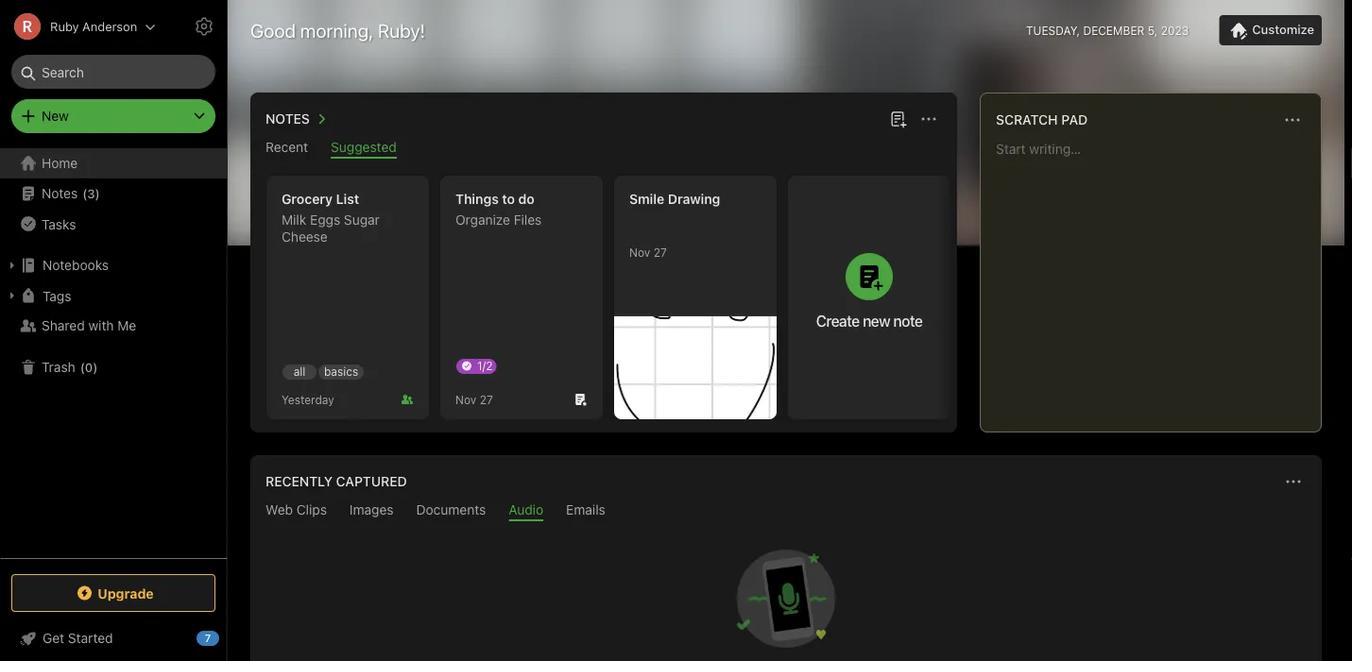 Task type: vqa. For each thing, say whether or not it's contained in the screenshot.
Documents 'tab'
yes



Task type: describe. For each thing, give the bounding box(es) containing it.
notes button
[[262, 108, 333, 130]]

) for notes
[[95, 186, 100, 201]]

suggested tab panel
[[250, 159, 967, 433]]

create new note
[[816, 312, 923, 330]]

5,
[[1148, 24, 1158, 37]]

notes for notes
[[266, 111, 310, 127]]

upgrade
[[98, 586, 154, 601]]

2023
[[1161, 24, 1189, 37]]

scratch
[[996, 112, 1058, 128]]

Account field
[[0, 8, 156, 45]]

grocery
[[282, 191, 333, 207]]

customize button
[[1220, 15, 1322, 45]]

tasks button
[[0, 209, 226, 239]]

files
[[514, 212, 542, 228]]

things to do organize files
[[456, 191, 542, 228]]

tags
[[43, 288, 71, 304]]

new
[[863, 312, 890, 330]]

create new note button
[[788, 176, 951, 420]]

tree containing home
[[0, 148, 227, 558]]

expand notebooks image
[[5, 258, 20, 273]]

good
[[250, 19, 296, 41]]

web
[[266, 502, 293, 518]]

all
[[294, 365, 306, 379]]

tasks
[[42, 216, 76, 232]]

Help and Learning task checklist field
[[0, 624, 227, 654]]

captured
[[336, 474, 407, 490]]

note
[[894, 312, 923, 330]]

customize
[[1253, 22, 1315, 37]]

trash ( 0 )
[[42, 360, 98, 375]]

tuesday, december 5, 2023
[[1026, 24, 1189, 37]]

get
[[43, 631, 64, 646]]

0 vertical spatial nov
[[629, 246, 651, 259]]

list
[[336, 191, 359, 207]]

more actions field for recently captured
[[1281, 469, 1307, 495]]

notebooks link
[[0, 250, 226, 281]]

images tab
[[350, 502, 394, 522]]

expand tags image
[[5, 288, 20, 303]]

trash
[[42, 360, 75, 375]]

started
[[68, 631, 113, 646]]

home
[[42, 155, 78, 171]]

Search text field
[[25, 55, 202, 89]]

) for trash
[[93, 360, 98, 375]]

pad
[[1062, 112, 1088, 128]]

1 vertical spatial nov 27
[[456, 393, 493, 406]]

( for notes
[[82, 186, 87, 201]]

new button
[[11, 99, 215, 133]]

upgrade button
[[11, 575, 215, 612]]

emails tab
[[566, 502, 606, 522]]

drawing
[[668, 191, 721, 207]]

Start writing… text field
[[996, 141, 1320, 417]]

suggested
[[331, 139, 397, 155]]

settings image
[[193, 15, 215, 38]]

shared with me
[[42, 318, 136, 334]]

more actions image for recently captured
[[1283, 471, 1305, 493]]



Task type: locate. For each thing, give the bounding box(es) containing it.
( down "home" link
[[82, 186, 87, 201]]

0 vertical spatial 27
[[654, 246, 667, 259]]

1 horizontal spatial notes
[[266, 111, 310, 127]]

to
[[502, 191, 515, 207]]

notes up recent
[[266, 111, 310, 127]]

tab list containing recent
[[254, 139, 954, 159]]

0 vertical spatial )
[[95, 186, 100, 201]]

audio tab
[[509, 502, 544, 522]]

) right trash
[[93, 360, 98, 375]]

thumbnail image
[[614, 317, 777, 420]]

) inside trash ( 0 )
[[93, 360, 98, 375]]

nov 27
[[629, 246, 667, 259], [456, 393, 493, 406]]

ruby anderson
[[50, 19, 137, 34]]

1 vertical spatial tab list
[[254, 502, 1318, 522]]

anderson
[[82, 19, 137, 34]]

december
[[1084, 24, 1145, 37]]

scratch pad button
[[992, 109, 1088, 131]]

get started
[[43, 631, 113, 646]]

notebooks
[[43, 258, 109, 273]]

documents tab
[[416, 502, 486, 522]]

27 down 1/2
[[480, 393, 493, 406]]

audio tab panel
[[250, 522, 1322, 662]]

more actions field for scratch pad
[[1280, 107, 1306, 133]]

with
[[88, 318, 114, 334]]

notes down home
[[42, 186, 78, 201]]

0 vertical spatial tab list
[[254, 139, 954, 159]]

notes
[[266, 111, 310, 127], [42, 186, 78, 201]]

( right trash
[[80, 360, 85, 375]]

tab list for notes
[[254, 139, 954, 159]]

27 down smile
[[654, 246, 667, 259]]

organize
[[456, 212, 510, 228]]

shared with me link
[[0, 311, 226, 341]]

0 vertical spatial notes
[[266, 111, 310, 127]]

shared
[[42, 318, 85, 334]]

recently captured
[[266, 474, 407, 490]]

1 vertical spatial )
[[93, 360, 98, 375]]

(
[[82, 186, 87, 201], [80, 360, 85, 375]]

tab list for recently captured
[[254, 502, 1318, 522]]

basics
[[324, 365, 358, 379]]

suggested tab
[[331, 139, 397, 159]]

recently
[[266, 474, 333, 490]]

scratch pad
[[996, 112, 1088, 128]]

notes inside tree
[[42, 186, 78, 201]]

0 vertical spatial nov 27
[[629, 246, 667, 259]]

1 tab list from the top
[[254, 139, 954, 159]]

( inside trash ( 0 )
[[80, 360, 85, 375]]

1 horizontal spatial nov
[[629, 246, 651, 259]]

recently captured button
[[262, 471, 407, 493]]

things
[[456, 191, 499, 207]]

good morning, ruby!
[[250, 19, 425, 41]]

) down "home" link
[[95, 186, 100, 201]]

web clips tab
[[266, 502, 327, 522]]

0
[[85, 360, 93, 375]]

yesterday
[[282, 393, 334, 406]]

nov
[[629, 246, 651, 259], [456, 393, 477, 406]]

click to collapse image
[[220, 627, 234, 649]]

) inside notes ( 3 )
[[95, 186, 100, 201]]

ruby!
[[378, 19, 425, 41]]

clips
[[297, 502, 327, 518]]

0 vertical spatial (
[[82, 186, 87, 201]]

1 vertical spatial nov
[[456, 393, 477, 406]]

smile
[[629, 191, 665, 207]]

3
[[87, 186, 95, 201]]

1 vertical spatial 27
[[480, 393, 493, 406]]

0 horizontal spatial 27
[[480, 393, 493, 406]]

tab list
[[254, 139, 954, 159], [254, 502, 1318, 522]]

home link
[[0, 148, 227, 179]]

0 horizontal spatial notes
[[42, 186, 78, 201]]

tuesday,
[[1026, 24, 1080, 37]]

tree
[[0, 148, 227, 558]]

eggs
[[310, 212, 340, 228]]

27
[[654, 246, 667, 259], [480, 393, 493, 406]]

)
[[95, 186, 100, 201], [93, 360, 98, 375]]

0 horizontal spatial nov 27
[[456, 393, 493, 406]]

sugar
[[344, 212, 380, 228]]

web clips
[[266, 502, 327, 518]]

None search field
[[25, 55, 202, 89]]

0 horizontal spatial nov
[[456, 393, 477, 406]]

1 horizontal spatial nov 27
[[629, 246, 667, 259]]

2 tab list from the top
[[254, 502, 1318, 522]]

( for trash
[[80, 360, 85, 375]]

emails
[[566, 502, 606, 518]]

1 vertical spatial (
[[80, 360, 85, 375]]

new
[[42, 108, 69, 124]]

milk
[[282, 212, 306, 228]]

7
[[205, 633, 211, 645]]

morning,
[[300, 19, 373, 41]]

( inside notes ( 3 )
[[82, 186, 87, 201]]

tags button
[[0, 281, 226, 311]]

more actions image for scratch pad
[[1282, 109, 1304, 131]]

grocery list milk eggs sugar cheese
[[282, 191, 380, 245]]

cheese
[[282, 229, 328, 245]]

recent tab
[[266, 139, 308, 159]]

me
[[117, 318, 136, 334]]

1 vertical spatial notes
[[42, 186, 78, 201]]

notes inside button
[[266, 111, 310, 127]]

more actions image
[[918, 108, 940, 130], [1282, 109, 1304, 131], [1283, 471, 1305, 493]]

nov 27 down smile
[[629, 246, 667, 259]]

ruby
[[50, 19, 79, 34]]

smile drawing
[[629, 191, 721, 207]]

nov 27 down 1/2
[[456, 393, 493, 406]]

create
[[816, 312, 860, 330]]

tab list containing web clips
[[254, 502, 1318, 522]]

audio
[[509, 502, 544, 518]]

recent
[[266, 139, 308, 155]]

1 horizontal spatial 27
[[654, 246, 667, 259]]

do
[[519, 191, 535, 207]]

More actions field
[[916, 106, 942, 132], [1280, 107, 1306, 133], [1281, 469, 1307, 495]]

documents
[[416, 502, 486, 518]]

notes for notes ( 3 )
[[42, 186, 78, 201]]

1/2
[[477, 359, 493, 372]]

images
[[350, 502, 394, 518]]

notes ( 3 )
[[42, 186, 100, 201]]



